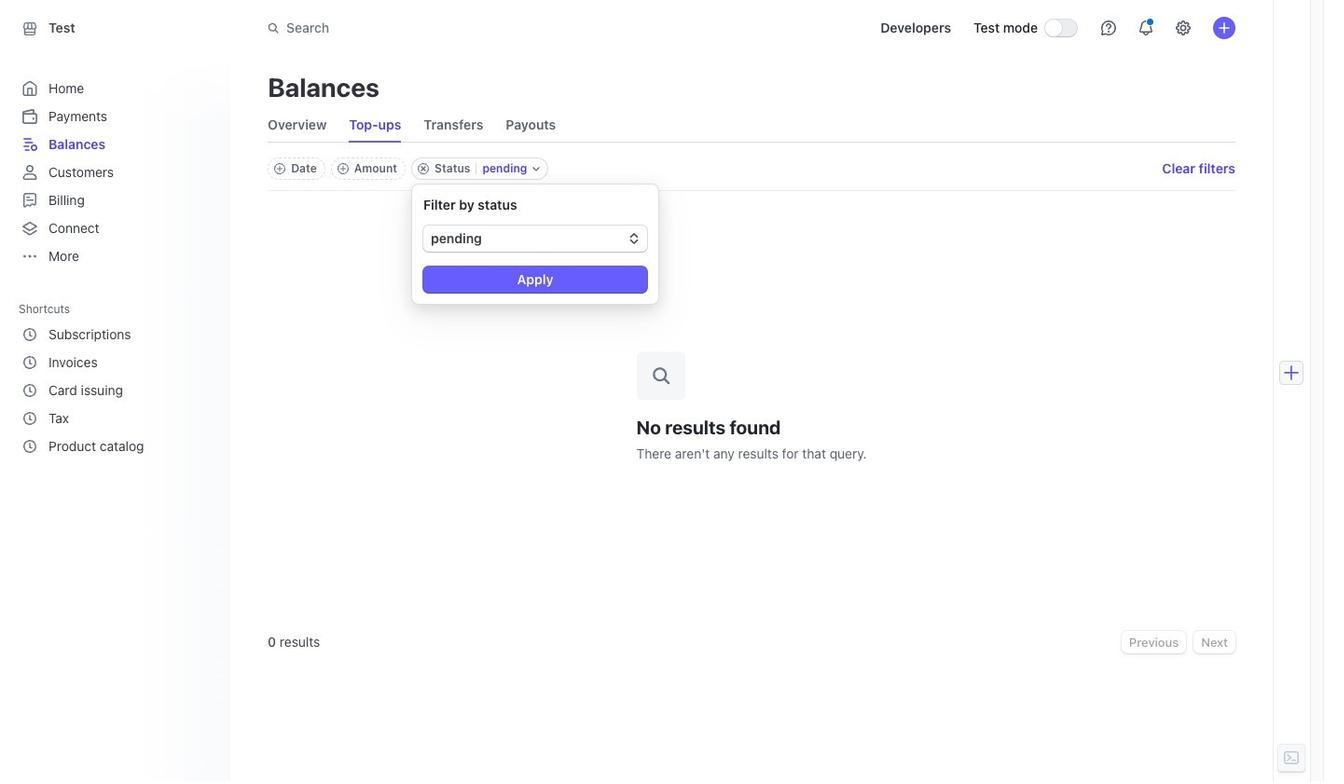 Task type: locate. For each thing, give the bounding box(es) containing it.
toolbar
[[268, 158, 549, 180]]

tab list
[[268, 108, 556, 142]]

Test mode checkbox
[[1046, 20, 1078, 36]]

2 shortcuts element from the top
[[19, 321, 212, 461]]

remove status image
[[418, 163, 429, 174]]

None search field
[[257, 11, 783, 45]]

shortcuts element
[[19, 296, 216, 461], [19, 321, 212, 461]]

add date image
[[274, 163, 286, 174]]

settings image
[[1176, 21, 1191, 35]]

add amount image
[[338, 163, 349, 174]]

Search text field
[[257, 11, 783, 45]]

edit status image
[[533, 165, 541, 173]]

help image
[[1102, 21, 1117, 35]]



Task type: describe. For each thing, give the bounding box(es) containing it.
manage shortcuts image
[[197, 303, 208, 314]]

1 shortcuts element from the top
[[19, 296, 216, 461]]

core navigation links element
[[19, 75, 212, 271]]

notifications image
[[1139, 21, 1154, 35]]



Task type: vqa. For each thing, say whether or not it's contained in the screenshot.
TEXT BOX
no



